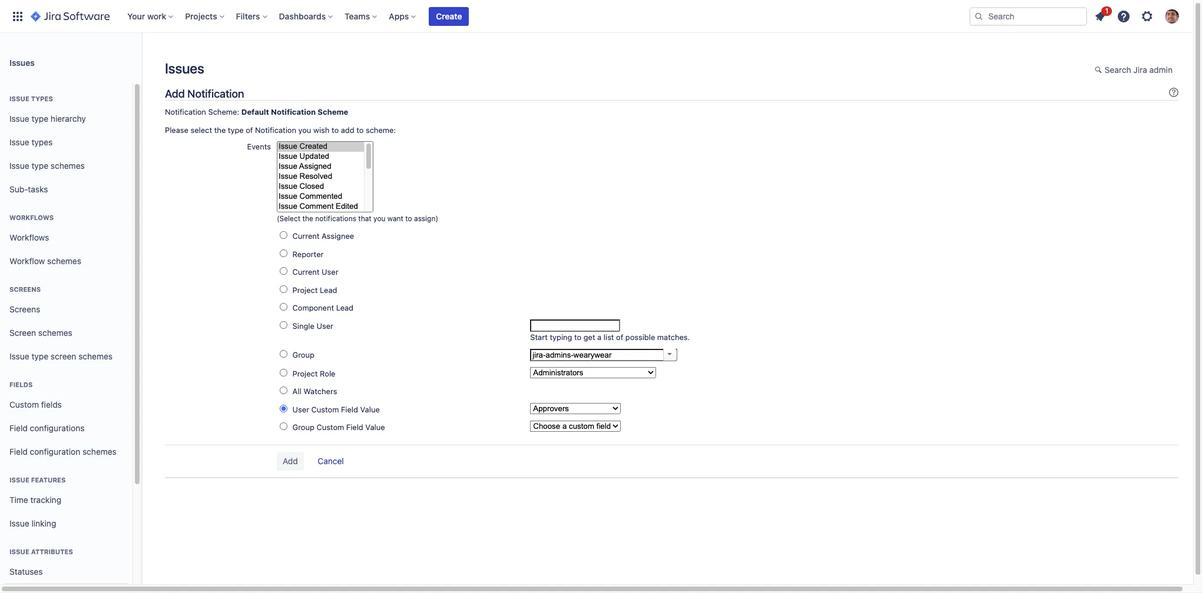 Task type: locate. For each thing, give the bounding box(es) containing it.
your profile and settings image
[[1165, 9, 1179, 23]]

notifications image
[[1093, 9, 1107, 23]]

0 vertical spatial the
[[214, 125, 226, 135]]

issue for issue attributes
[[9, 548, 29, 556]]

(select the notifications that you want to assign)
[[277, 214, 438, 223]]

1 vertical spatial project
[[292, 369, 318, 378]]

2 workflows from the top
[[9, 232, 49, 242]]

screens down workflow
[[9, 286, 41, 293]]

possible
[[625, 333, 655, 342]]

issue for issue type screen schemes
[[9, 351, 29, 361]]

you
[[298, 125, 311, 135], [373, 214, 385, 223]]

0 vertical spatial lead
[[320, 286, 337, 295]]

workflows group
[[5, 201, 128, 277]]

6 issue from the top
[[9, 476, 29, 484]]

lead up component lead
[[320, 286, 337, 295]]

scheme:
[[208, 107, 239, 117]]

a
[[597, 333, 601, 342]]

0 vertical spatial group
[[292, 351, 314, 360]]

1 vertical spatial the
[[302, 214, 313, 223]]

statuses link
[[5, 561, 128, 584]]

the right (select
[[302, 214, 313, 223]]

3 issue from the top
[[9, 137, 29, 147]]

lead
[[320, 286, 337, 295], [336, 304, 353, 313]]

1 vertical spatial current
[[292, 268, 320, 277]]

projects
[[185, 11, 217, 21]]

types
[[31, 137, 53, 147]]

issues up 'issue types'
[[9, 57, 35, 67]]

notification up events
[[255, 125, 296, 135]]

user right user custom field value option
[[292, 405, 309, 414]]

group
[[292, 351, 314, 360], [292, 423, 314, 432]]

typing
[[550, 333, 572, 342]]

to right add
[[356, 125, 364, 135]]

time tracking
[[9, 495, 61, 505]]

Choose a group text field
[[530, 349, 677, 361]]

lead right component
[[336, 304, 353, 313]]

Group radio
[[280, 351, 287, 358]]

field
[[341, 405, 358, 414], [346, 423, 363, 432], [9, 423, 28, 433], [9, 447, 28, 457]]

schemes down issue types "link"
[[51, 161, 85, 171]]

project up component
[[292, 286, 318, 295]]

the down scheme:
[[214, 125, 226, 135]]

2 group from the top
[[292, 423, 314, 432]]

schemes down field configurations link
[[82, 447, 117, 457]]

screens group
[[5, 273, 128, 372]]

1 vertical spatial of
[[616, 333, 623, 342]]

None text field
[[530, 320, 620, 332]]

issue type screen schemes link
[[5, 345, 128, 369]]

issue
[[9, 95, 29, 102], [9, 113, 29, 123], [9, 137, 29, 147], [9, 161, 29, 171], [9, 351, 29, 361], [9, 476, 29, 484], [9, 519, 29, 529], [9, 548, 29, 556]]

want
[[387, 214, 403, 223]]

1 horizontal spatial you
[[373, 214, 385, 223]]

issue linking link
[[5, 512, 128, 536]]

2 screens from the top
[[9, 304, 40, 314]]

schemes up issue type screen schemes
[[38, 328, 72, 338]]

user down component lead
[[317, 322, 333, 331]]

value up group custom field value
[[360, 405, 380, 414]]

the
[[214, 125, 226, 135], [302, 214, 313, 223]]

screens for screens link
[[9, 304, 40, 314]]

Project Role radio
[[280, 369, 287, 377]]

group right group custom field value radio
[[292, 423, 314, 432]]

type inside issue type hierarchy link
[[31, 113, 48, 123]]

project role
[[292, 369, 335, 378]]

0 vertical spatial screens
[[9, 286, 41, 293]]

1 workflows from the top
[[9, 214, 54, 221]]

banner
[[0, 0, 1193, 33]]

1 issue from the top
[[9, 95, 29, 102]]

schemes inside workflows group
[[47, 256, 81, 266]]

4 issue from the top
[[9, 161, 29, 171]]

None submit
[[277, 452, 304, 471]]

screens
[[9, 286, 41, 293], [9, 304, 40, 314]]

notification
[[187, 87, 244, 100], [165, 107, 206, 117], [271, 107, 316, 117], [255, 125, 296, 135]]

custom
[[9, 400, 39, 410], [311, 405, 339, 414], [317, 423, 344, 432]]

screen
[[9, 328, 36, 338]]

workflows up workflow
[[9, 232, 49, 242]]

time tracking link
[[5, 489, 128, 512]]

project up all
[[292, 369, 318, 378]]

0 horizontal spatial issues
[[9, 57, 35, 67]]

current user
[[292, 268, 338, 277]]

8 issue from the top
[[9, 548, 29, 556]]

type for schemes
[[31, 161, 48, 171]]

issue attributes group
[[5, 536, 128, 594]]

Current User radio
[[280, 268, 287, 275]]

search jira admin
[[1105, 65, 1173, 75]]

select
[[191, 125, 212, 135]]

0 vertical spatial workflows
[[9, 214, 54, 221]]

1 screens from the top
[[9, 286, 41, 293]]

issue inside screens group
[[9, 351, 29, 361]]

issue for issue features
[[9, 476, 29, 484]]

types
[[31, 95, 53, 102]]

0 vertical spatial value
[[360, 405, 380, 414]]

role
[[320, 369, 335, 378]]

2 current from the top
[[292, 268, 320, 277]]

project
[[292, 286, 318, 295], [292, 369, 318, 378]]

value for group custom field value
[[365, 423, 385, 432]]

current up reporter
[[292, 232, 320, 241]]

1 vertical spatial screens
[[9, 304, 40, 314]]

7 issue from the top
[[9, 519, 29, 529]]

0 vertical spatial user
[[322, 268, 338, 277]]

1 group from the top
[[292, 351, 314, 360]]

0 vertical spatial project
[[292, 286, 318, 295]]

1 project from the top
[[292, 286, 318, 295]]

All Watchers radio
[[280, 387, 287, 395]]

schemes down workflows link
[[47, 256, 81, 266]]

schemes
[[51, 161, 85, 171], [47, 256, 81, 266], [38, 328, 72, 338], [78, 351, 113, 361], [82, 447, 117, 457]]

of right list
[[616, 333, 623, 342]]

assign)
[[414, 214, 438, 223]]

current down reporter
[[292, 268, 320, 277]]

custom fields link
[[5, 393, 128, 417]]

User Custom Field Value radio
[[280, 405, 287, 413]]

schemes right screen
[[78, 351, 113, 361]]

value
[[360, 405, 380, 414], [365, 423, 385, 432]]

issue inside "link"
[[9, 137, 29, 147]]

schemes inside "link"
[[38, 328, 72, 338]]

type for hierarchy
[[31, 113, 48, 123]]

create button
[[429, 7, 469, 26]]

1 current from the top
[[292, 232, 320, 241]]

group for group
[[292, 351, 314, 360]]

screen schemes
[[9, 328, 72, 338]]

1 horizontal spatial the
[[302, 214, 313, 223]]

1 vertical spatial user
[[317, 322, 333, 331]]

all watchers
[[292, 387, 337, 396]]

2 vertical spatial user
[[292, 405, 309, 414]]

reporter
[[292, 250, 324, 259]]

screen
[[51, 351, 76, 361]]

workflows for workflows link
[[9, 232, 49, 242]]

1 vertical spatial group
[[292, 423, 314, 432]]

you left the wish
[[298, 125, 311, 135]]

issues up add at top left
[[165, 60, 204, 77]]

component lead
[[292, 304, 353, 313]]

custom inside fields group
[[9, 400, 39, 410]]

list
[[604, 333, 614, 342]]

field configurations
[[9, 423, 84, 433]]

value down user custom field value
[[365, 423, 385, 432]]

user custom field value
[[292, 405, 380, 414]]

custom down "watchers"
[[311, 405, 339, 414]]

type inside issue type schemes link
[[31, 161, 48, 171]]

screens link
[[5, 298, 128, 322]]

project for project role
[[292, 369, 318, 378]]

issue for issue linking
[[9, 519, 29, 529]]

type
[[31, 113, 48, 123], [228, 125, 244, 135], [31, 161, 48, 171], [31, 351, 48, 361]]

features
[[31, 476, 66, 484]]

workflows down sub-tasks
[[9, 214, 54, 221]]

issue for issue types
[[9, 95, 29, 102]]

2 project from the top
[[292, 369, 318, 378]]

type inside the issue type screen schemes link
[[31, 351, 48, 361]]

user up 'project lead'
[[322, 268, 338, 277]]

current assignee
[[292, 232, 354, 241]]

watchers
[[303, 387, 337, 396]]

0 vertical spatial current
[[292, 232, 320, 241]]

custom down user custom field value
[[317, 423, 344, 432]]

issues
[[9, 57, 35, 67], [165, 60, 204, 77]]

issue type screen schemes
[[9, 351, 113, 361]]

dashboards button
[[275, 7, 338, 26]]

attributes
[[31, 548, 73, 556]]

custom down 'fields'
[[9, 400, 39, 410]]

group right group radio
[[292, 351, 314, 360]]

jira software image
[[31, 9, 110, 23], [31, 9, 110, 23]]

issue features group
[[5, 464, 128, 539]]

issue attributes
[[9, 548, 73, 556]]

fields group
[[5, 369, 128, 468]]

configurations
[[30, 423, 84, 433]]

issue features
[[9, 476, 66, 484]]

1 vertical spatial lead
[[336, 304, 353, 313]]

assignee
[[322, 232, 354, 241]]

type down types
[[31, 113, 48, 123]]

workflows
[[9, 214, 54, 221], [9, 232, 49, 242]]

1 vertical spatial value
[[365, 423, 385, 432]]

of
[[246, 125, 253, 135], [616, 333, 623, 342]]

0 vertical spatial you
[[298, 125, 311, 135]]

Current Assignee radio
[[280, 232, 287, 239]]

screens up screen
[[9, 304, 40, 314]]

issue for issue type schemes
[[9, 161, 29, 171]]

0 horizontal spatial the
[[214, 125, 226, 135]]

Reporter radio
[[280, 250, 287, 257]]

type left screen
[[31, 351, 48, 361]]

scheme:
[[366, 125, 396, 135]]

1 vertical spatial workflows
[[9, 232, 49, 242]]

linking
[[31, 519, 56, 529]]

type up tasks
[[31, 161, 48, 171]]

0 horizontal spatial of
[[246, 125, 253, 135]]

2 issue from the top
[[9, 113, 29, 123]]

5 issue from the top
[[9, 351, 29, 361]]

teams
[[345, 11, 370, 21]]

you right that
[[373, 214, 385, 223]]

hierarchy
[[51, 113, 86, 123]]

of down default
[[246, 125, 253, 135]]

sub-tasks
[[9, 184, 48, 194]]



Task type: vqa. For each thing, say whether or not it's contained in the screenshot.
"schemes" in Workflow Schemes link
yes



Task type: describe. For each thing, give the bounding box(es) containing it.
notification up please at the left top of page
[[165, 107, 206, 117]]

current for current assignee
[[292, 232, 320, 241]]

projects button
[[182, 7, 229, 26]]

issue types group
[[5, 82, 128, 205]]

(select
[[277, 214, 300, 223]]

issue type schemes link
[[5, 154, 128, 178]]

dashboards
[[279, 11, 326, 21]]

filters
[[236, 11, 260, 21]]

wish
[[313, 125, 329, 135]]

custom for user
[[311, 405, 339, 414]]

issue type hierarchy
[[9, 113, 86, 123]]

1 horizontal spatial of
[[616, 333, 623, 342]]

Component Lead radio
[[280, 304, 287, 311]]

fields
[[9, 381, 33, 389]]

add
[[341, 125, 354, 135]]

sub-
[[9, 184, 28, 194]]

create
[[436, 11, 462, 21]]

single
[[292, 322, 314, 331]]

add notification
[[165, 87, 244, 100]]

lead for component lead
[[336, 304, 353, 313]]

single user
[[292, 322, 333, 331]]

schemes inside issue types group
[[51, 161, 85, 171]]

sub-tasks link
[[5, 178, 128, 201]]

current for current user
[[292, 268, 320, 277]]

jira
[[1133, 65, 1147, 75]]

admin
[[1149, 65, 1173, 75]]

that
[[358, 214, 371, 223]]

Search field
[[969, 7, 1087, 26]]

fields
[[41, 400, 62, 410]]

please select the type of notification you wish to add to scheme:
[[165, 125, 396, 135]]

notification up the please select the type of notification you wish to add to scheme:
[[271, 107, 316, 117]]

project for project lead
[[292, 286, 318, 295]]

apps button
[[385, 7, 421, 26]]

issue type schemes
[[9, 161, 85, 171]]

banner containing your work
[[0, 0, 1193, 33]]

add
[[165, 87, 185, 100]]

issue types
[[9, 137, 53, 147]]

Group Custom Field Value radio
[[280, 423, 287, 431]]

issue type hierarchy link
[[5, 107, 128, 131]]

settings image
[[1140, 9, 1154, 23]]

apps
[[389, 11, 409, 21]]

lead for project lead
[[320, 286, 337, 295]]

primary element
[[7, 0, 969, 33]]

issue types link
[[5, 131, 128, 154]]

filters button
[[232, 7, 272, 26]]

user for single user
[[317, 322, 333, 331]]

teams button
[[341, 7, 382, 26]]

your work
[[127, 11, 166, 21]]

appswitcher icon image
[[11, 9, 25, 23]]

cancel
[[318, 456, 344, 466]]

project lead
[[292, 286, 337, 295]]

1
[[1105, 6, 1108, 15]]

Project Lead radio
[[280, 286, 287, 293]]

custom for group
[[317, 423, 344, 432]]

help image
[[1117, 9, 1131, 23]]

tracking
[[30, 495, 61, 505]]

field configurations link
[[5, 417, 128, 441]]

get
[[583, 333, 595, 342]]

type down scheme:
[[228, 125, 244, 135]]

0 horizontal spatial you
[[298, 125, 311, 135]]

field configuration schemes
[[9, 447, 117, 457]]

issue linking
[[9, 519, 56, 529]]

to left get on the left of the page
[[574, 333, 581, 342]]

1 horizontal spatial issues
[[165, 60, 204, 77]]

all
[[292, 387, 301, 396]]

matches.
[[657, 333, 690, 342]]

search jira admin link
[[1089, 61, 1179, 80]]

to right want
[[405, 214, 412, 223]]

your work button
[[124, 7, 178, 26]]

tasks
[[28, 184, 48, 194]]

work
[[147, 11, 166, 21]]

field down custom fields
[[9, 423, 28, 433]]

sidebar navigation image
[[128, 47, 154, 71]]

your
[[127, 11, 145, 21]]

workflow schemes
[[9, 256, 81, 266]]

events
[[247, 142, 271, 152]]

screens for screens group
[[9, 286, 41, 293]]

small image
[[1095, 65, 1104, 75]]

configuration
[[30, 447, 80, 457]]

group custom field value
[[292, 423, 385, 432]]

Single User radio
[[280, 322, 287, 329]]

search
[[1105, 65, 1131, 75]]

scheme
[[318, 107, 348, 117]]

1 vertical spatial you
[[373, 214, 385, 223]]

issue for issue types
[[9, 137, 29, 147]]

schemes inside fields group
[[82, 447, 117, 457]]

0 vertical spatial of
[[246, 125, 253, 135]]

issue types
[[9, 95, 53, 102]]

notifications
[[315, 214, 356, 223]]

group for group custom field value
[[292, 423, 314, 432]]

workflow
[[9, 256, 45, 266]]

component
[[292, 304, 334, 313]]

statuses
[[9, 567, 43, 577]]

type for screen
[[31, 351, 48, 361]]

start typing to get a list of possible matches.
[[530, 333, 690, 342]]

field up group custom field value
[[341, 405, 358, 414]]

time
[[9, 495, 28, 505]]

screen schemes link
[[5, 322, 128, 345]]

notification up scheme:
[[187, 87, 244, 100]]

field down user custom field value
[[346, 423, 363, 432]]

to left add
[[332, 125, 339, 135]]

cancel link
[[312, 453, 350, 472]]

workflows for workflows group
[[9, 214, 54, 221]]

value for user custom field value
[[360, 405, 380, 414]]

workflow schemes link
[[5, 250, 128, 273]]

notification scheme: default notification scheme
[[165, 107, 348, 117]]

default
[[241, 107, 269, 117]]

user for current user
[[322, 268, 338, 277]]

workflows link
[[5, 226, 128, 250]]

please
[[165, 125, 188, 135]]

field up issue features
[[9, 447, 28, 457]]

search image
[[974, 11, 984, 21]]

issue for issue type hierarchy
[[9, 113, 29, 123]]



